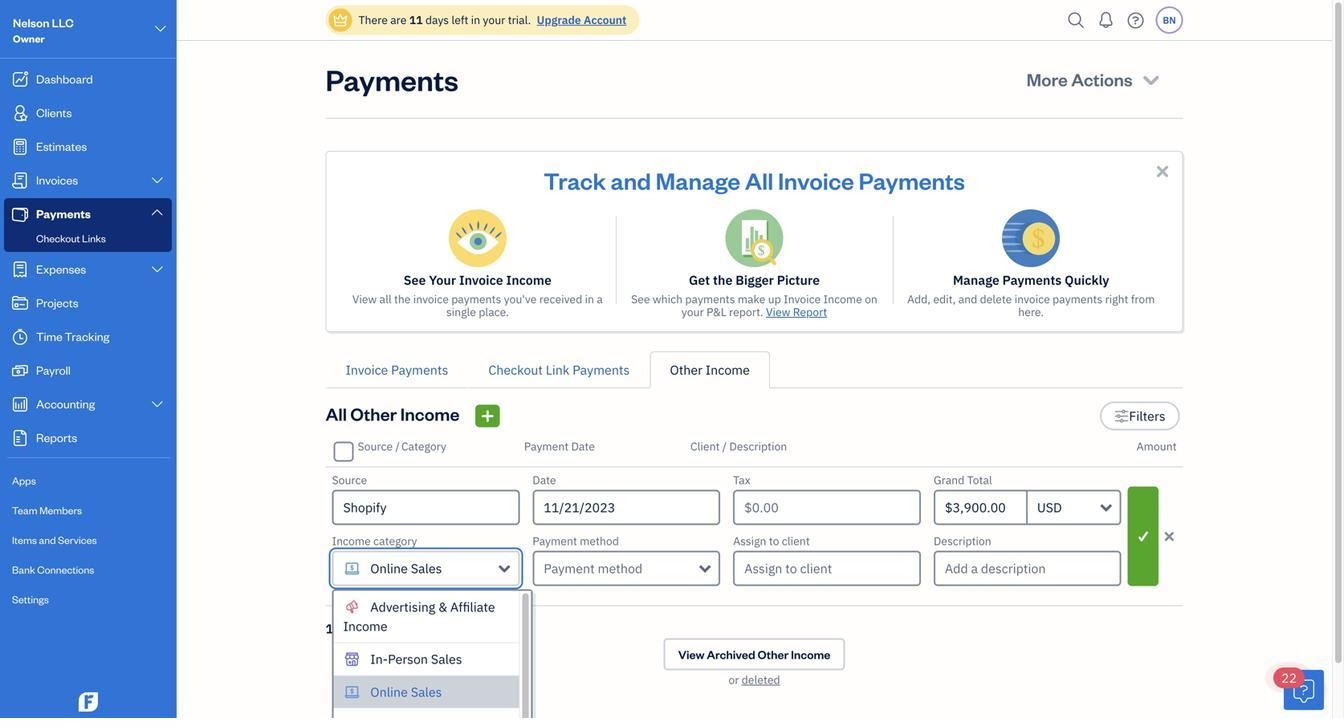 Task type: describe. For each thing, give the bounding box(es) containing it.
1 vertical spatial payment
[[533, 534, 577, 549]]

clients
[[36, 105, 72, 120]]

all other income
[[326, 403, 460, 426]]

tax $0.00
[[733, 473, 779, 516]]

category
[[401, 439, 447, 454]]

Date in MM/DD/YYYY format text field
[[533, 490, 721, 526]]

filters button
[[1100, 402, 1180, 431]]

payments for income
[[452, 292, 501, 307]]

0 vertical spatial manage
[[656, 165, 741, 196]]

owner
[[13, 32, 45, 45]]

and for services
[[39, 534, 56, 547]]

see your invoice income image
[[449, 210, 507, 267]]

1–1 of 1
[[326, 621, 380, 638]]

cancel image
[[1162, 527, 1177, 547]]

payments link
[[4, 198, 172, 229]]

payments inside checkout link payments link
[[573, 362, 630, 379]]

p&l
[[707, 305, 727, 320]]

payroll link
[[4, 355, 172, 387]]

delete
[[980, 292, 1012, 307]]

advertising & affiliate income
[[343, 599, 495, 635]]

bank
[[12, 563, 35, 577]]

team members link
[[4, 497, 172, 525]]

$0.00
[[745, 500, 779, 516]]

assign to client
[[733, 534, 810, 549]]

bn button
[[1156, 6, 1184, 34]]

payroll
[[36, 363, 71, 378]]

bigger
[[736, 272, 774, 289]]

you've
[[504, 292, 537, 307]]

received
[[540, 292, 583, 307]]

checkout link payments link
[[469, 352, 650, 389]]

Source text field
[[334, 492, 518, 524]]

payments inside manage payments quickly add, edit, and delete invoice payments right from here.
[[1003, 272, 1062, 289]]

money image
[[10, 363, 30, 379]]

freshbooks image
[[76, 693, 101, 712]]

invoice for payments
[[1015, 292, 1050, 307]]

filters
[[1130, 408, 1166, 425]]

0 vertical spatial payment
[[524, 439, 569, 454]]

notifications image
[[1094, 4, 1119, 36]]

Payment method field
[[533, 551, 721, 587]]

archived
[[707, 647, 756, 663]]

online sales inside income category 'field'
[[371, 561, 442, 578]]

11
[[409, 12, 423, 27]]

invoices link
[[4, 165, 172, 197]]

track
[[544, 165, 606, 196]]

nelson llc owner
[[13, 15, 74, 45]]

days
[[426, 12, 449, 27]]

see your invoice income view all the invoice payments you've received in a single place.
[[353, 272, 603, 320]]

and for manage
[[611, 165, 651, 196]]

amount
[[1137, 439, 1177, 454]]

other income
[[670, 362, 750, 379]]

upgrade account link
[[534, 12, 627, 27]]

amount button
[[1137, 439, 1177, 454]]

1 horizontal spatial description
[[934, 534, 992, 549]]

payment image
[[10, 206, 30, 223]]

project image
[[10, 296, 30, 312]]

your inside the see which payments make up invoice income on your p&l report.
[[682, 305, 704, 320]]

a
[[597, 292, 603, 307]]

22 button
[[1274, 668, 1325, 711]]

invoice payments
[[346, 362, 448, 379]]

1–1
[[326, 621, 349, 638]]

link
[[546, 362, 570, 379]]

deleted
[[742, 673, 780, 688]]

to
[[769, 534, 780, 549]]

settings image
[[1115, 407, 1130, 426]]

right
[[1106, 292, 1129, 307]]

or
[[729, 673, 739, 688]]

get the bigger picture
[[689, 272, 820, 289]]

settings link
[[4, 586, 172, 614]]

manage inside manage payments quickly add, edit, and delete invoice payments right from here.
[[953, 272, 1000, 289]]

0 vertical spatial other
[[670, 362, 703, 379]]

advertising
[[371, 599, 436, 616]]

grand total
[[934, 473, 993, 488]]

view for view archived other income
[[679, 647, 705, 663]]

of
[[355, 621, 366, 638]]

settings
[[12, 593, 49, 606]]

or deleted
[[729, 673, 780, 688]]

reports link
[[4, 423, 172, 455]]

trial.
[[508, 12, 531, 27]]

items
[[12, 534, 37, 547]]

nelson
[[13, 15, 50, 30]]

there are 11 days left in your trial. upgrade account
[[359, 12, 627, 27]]

more
[[1027, 68, 1068, 91]]

other income link
[[650, 352, 770, 389]]

dashboard image
[[10, 71, 30, 88]]

/ for category
[[396, 439, 400, 454]]

method inside field
[[598, 561, 643, 578]]

from
[[1132, 292, 1155, 307]]

invoices
[[36, 172, 78, 188]]

deleted link
[[742, 673, 780, 688]]

0 vertical spatial in
[[471, 12, 480, 27]]

items and services link
[[4, 527, 172, 555]]

connections
[[37, 563, 94, 577]]

invoice image
[[10, 173, 30, 189]]

chevron large down image
[[153, 19, 168, 39]]

payment date
[[524, 439, 595, 454]]

clients link
[[4, 97, 172, 129]]

1 vertical spatial all
[[326, 403, 347, 426]]

expense image
[[10, 262, 30, 278]]

invoice inside the see which payments make up invoice income on your p&l report.
[[784, 292, 821, 307]]

payments inside the see which payments make up invoice income on your p&l report.
[[686, 292, 735, 307]]

client
[[782, 534, 810, 549]]

1
[[372, 621, 380, 638]]

projects
[[36, 295, 78, 310]]

&
[[439, 599, 448, 616]]

invoice inside the see your invoice income view all the invoice payments you've received in a single place.
[[459, 272, 503, 289]]

see which payments make up invoice income on your p&l report.
[[631, 292, 878, 320]]

payments for add,
[[1053, 292, 1103, 307]]

view inside the see your invoice income view all the invoice payments you've received in a single place.
[[353, 292, 377, 307]]



Task type: locate. For each thing, give the bounding box(es) containing it.
invoice down your
[[414, 292, 449, 307]]

2 horizontal spatial and
[[959, 292, 978, 307]]

1 invoice from the left
[[414, 292, 449, 307]]

llc
[[52, 15, 74, 30]]

1 vertical spatial your
[[682, 305, 704, 320]]

view archived other income
[[679, 647, 831, 663]]

2 / from the left
[[723, 439, 727, 454]]

option
[[334, 710, 519, 719]]

the inside the see your invoice income view all the invoice payments you've received in a single place.
[[394, 292, 411, 307]]

1 vertical spatial source
[[332, 473, 367, 488]]

online
[[371, 561, 408, 578], [371, 684, 408, 701]]

Description text field
[[934, 551, 1122, 587]]

tracking
[[65, 329, 110, 344]]

0 vertical spatial date
[[572, 439, 595, 454]]

estimate image
[[10, 139, 30, 155]]

0 vertical spatial the
[[713, 272, 733, 289]]

chevron large down image
[[150, 174, 165, 187], [150, 206, 165, 219], [150, 263, 165, 276], [150, 398, 165, 411]]

chevron large down image up reports "link"
[[150, 398, 165, 411]]

2 vertical spatial and
[[39, 534, 56, 547]]

apps
[[12, 474, 36, 488]]

sales inside income category 'field'
[[411, 561, 442, 578]]

2 vertical spatial other
[[758, 647, 789, 663]]

chart image
[[10, 397, 30, 413]]

0 horizontal spatial description
[[730, 439, 787, 454]]

view left the archived
[[679, 647, 705, 663]]

view right the make
[[766, 305, 791, 320]]

/ for description
[[723, 439, 727, 454]]

1 horizontal spatial invoice
[[1015, 292, 1050, 307]]

usd
[[1038, 500, 1062, 516]]

see left which
[[631, 292, 650, 307]]

3 payments from the left
[[1053, 292, 1103, 307]]

are
[[391, 12, 407, 27]]

chevron large down image inside accounting link
[[150, 398, 165, 411]]

search image
[[1064, 8, 1090, 33]]

checkout links link
[[7, 229, 169, 248]]

payments inside 'invoice payments' link
[[391, 362, 448, 379]]

invoice inside the see your invoice income view all the invoice payments you've received in a single place.
[[414, 292, 449, 307]]

sales right person
[[431, 651, 462, 668]]

crown image
[[332, 12, 349, 29]]

1 horizontal spatial other
[[670, 362, 703, 379]]

0 vertical spatial payment method
[[533, 534, 619, 549]]

items and services
[[12, 534, 97, 547]]

view archived other income link
[[664, 639, 845, 671]]

1 vertical spatial method
[[598, 561, 643, 578]]

apps link
[[4, 467, 172, 496]]

view left all
[[353, 292, 377, 307]]

1 horizontal spatial manage
[[953, 272, 1000, 289]]

0 horizontal spatial other
[[350, 403, 397, 426]]

manage payments quickly image
[[1003, 210, 1060, 267]]

0 vertical spatial sales
[[411, 561, 442, 578]]

expenses link
[[4, 254, 172, 286]]

the
[[713, 272, 733, 289], [394, 292, 411, 307]]

payments inside manage payments quickly add, edit, and delete invoice payments right from here.
[[1053, 292, 1103, 307]]

chevron large down image inside "payments" link
[[150, 206, 165, 219]]

0 vertical spatial see
[[404, 272, 426, 289]]

payment date button
[[524, 439, 595, 454]]

chevron large down image for payments
[[150, 206, 165, 219]]

1 horizontal spatial payments
[[686, 292, 735, 307]]

members
[[39, 504, 82, 517]]

in inside the see your invoice income view all the invoice payments you've received in a single place.
[[585, 292, 594, 307]]

category
[[374, 534, 417, 549]]

see left your
[[404, 272, 426, 289]]

see inside the see your invoice income view all the invoice payments you've received in a single place.
[[404, 272, 426, 289]]

resource center badge image
[[1284, 671, 1325, 711]]

payment method inside payment method field
[[544, 561, 643, 578]]

your left trial.
[[483, 12, 505, 27]]

/ right client
[[723, 439, 727, 454]]

checkout left link
[[489, 362, 543, 379]]

the right "get"
[[713, 272, 733, 289]]

0 vertical spatial online sales
[[371, 561, 442, 578]]

other down which
[[670, 362, 703, 379]]

invoice for your
[[414, 292, 449, 307]]

date down payment date
[[533, 473, 556, 488]]

all down 'invoice payments' link on the left
[[326, 403, 347, 426]]

1 horizontal spatial your
[[682, 305, 704, 320]]

account
[[584, 12, 627, 27]]

2 online sales from the top
[[371, 684, 442, 701]]

services
[[58, 534, 97, 547]]

in-
[[371, 651, 388, 668]]

online down 'category'
[[371, 561, 408, 578]]

chevron large down image down the checkout links link
[[150, 263, 165, 276]]

payments inside "payments" link
[[36, 206, 91, 221]]

online down in-
[[371, 684, 408, 701]]

there
[[359, 12, 388, 27]]

other up source / category
[[350, 403, 397, 426]]

checkout inside checkout link payments link
[[489, 362, 543, 379]]

left
[[452, 12, 469, 27]]

1 horizontal spatial and
[[611, 165, 651, 196]]

0 horizontal spatial all
[[326, 403, 347, 426]]

1 / from the left
[[396, 439, 400, 454]]

1 payments from the left
[[452, 292, 501, 307]]

income
[[506, 272, 552, 289], [824, 292, 863, 307], [706, 362, 750, 379], [401, 403, 460, 426], [332, 534, 371, 549], [343, 619, 388, 635], [791, 647, 831, 663]]

online inside income category 'field'
[[371, 561, 408, 578]]

and right items
[[39, 534, 56, 547]]

0 horizontal spatial checkout
[[36, 232, 80, 245]]

income inside the see your invoice income view all the invoice payments you've received in a single place.
[[506, 272, 552, 289]]

sales down 'category'
[[411, 561, 442, 578]]

report
[[793, 305, 828, 320]]

make
[[738, 292, 766, 307]]

accounting link
[[4, 389, 172, 421]]

view
[[353, 292, 377, 307], [766, 305, 791, 320], [679, 647, 705, 663]]

all
[[380, 292, 392, 307]]

1 horizontal spatial all
[[745, 165, 774, 196]]

checkout
[[36, 232, 80, 245], [489, 362, 543, 379]]

2 chevron large down image from the top
[[150, 206, 165, 219]]

estimates
[[36, 139, 87, 154]]

0 horizontal spatial your
[[483, 12, 505, 27]]

timer image
[[10, 329, 30, 345]]

assign
[[733, 534, 767, 549]]

links
[[82, 232, 106, 245]]

2 vertical spatial sales
[[411, 684, 442, 701]]

checkout link payments
[[489, 362, 630, 379]]

save image
[[1130, 527, 1158, 547]]

date up date in mm/dd/yyyy format text field on the bottom
[[572, 439, 595, 454]]

manage payments quickly add, edit, and delete invoice payments right from here.
[[908, 272, 1155, 320]]

see for your
[[404, 272, 426, 289]]

1 horizontal spatial view
[[679, 647, 705, 663]]

checkout for checkout links
[[36, 232, 80, 245]]

client / description
[[691, 439, 787, 454]]

1 vertical spatial manage
[[953, 272, 1000, 289]]

0 horizontal spatial see
[[404, 272, 426, 289]]

method up payment method field on the bottom of the page
[[580, 534, 619, 549]]

on
[[865, 292, 878, 307]]

payments down "get"
[[686, 292, 735, 307]]

2 horizontal spatial view
[[766, 305, 791, 320]]

1 vertical spatial sales
[[431, 651, 462, 668]]

tax
[[733, 473, 751, 488]]

1 online from the top
[[371, 561, 408, 578]]

1 horizontal spatial the
[[713, 272, 733, 289]]

method down date in mm/dd/yyyy format text field on the bottom
[[598, 561, 643, 578]]

chevron large down image up "payments" link
[[150, 174, 165, 187]]

estimates link
[[4, 131, 172, 163]]

invoice payments link
[[326, 352, 469, 389]]

0 horizontal spatial in
[[471, 12, 480, 27]]

your
[[429, 272, 456, 289]]

payment method down date in mm/dd/yyyy format text field on the bottom
[[544, 561, 643, 578]]

the right all
[[394, 292, 411, 307]]

manage
[[656, 165, 741, 196], [953, 272, 1000, 289]]

0 horizontal spatial /
[[396, 439, 400, 454]]

dashboard link
[[4, 63, 172, 96]]

0 horizontal spatial date
[[533, 473, 556, 488]]

report.
[[729, 305, 764, 320]]

close image
[[1154, 162, 1172, 181]]

list box
[[334, 592, 531, 719]]

main element
[[0, 0, 217, 719]]

payment method up payment method field on the bottom of the page
[[533, 534, 619, 549]]

1 vertical spatial see
[[631, 292, 650, 307]]

2 horizontal spatial payments
[[1053, 292, 1103, 307]]

invoice inside manage payments quickly add, edit, and delete invoice payments right from here.
[[1015, 292, 1050, 307]]

0 horizontal spatial payments
[[452, 292, 501, 307]]

here.
[[1019, 305, 1044, 320]]

edit,
[[934, 292, 956, 307]]

get the bigger picture image
[[726, 210, 784, 267]]

1 vertical spatial payment method
[[544, 561, 643, 578]]

and inside manage payments quickly add, edit, and delete invoice payments right from here.
[[959, 292, 978, 307]]

22
[[1282, 670, 1297, 687]]

quickly
[[1065, 272, 1110, 289]]

your left the p&l
[[682, 305, 704, 320]]

dashboard
[[36, 71, 93, 86]]

online sales down person
[[371, 684, 442, 701]]

in left a
[[585, 292, 594, 307]]

online sales down 'category'
[[371, 561, 442, 578]]

expenses
[[36, 261, 86, 277]]

1 online sales from the top
[[371, 561, 442, 578]]

payments down your
[[452, 292, 501, 307]]

chevron large down image for expenses
[[150, 263, 165, 276]]

0 vertical spatial your
[[483, 12, 505, 27]]

more actions
[[1027, 68, 1133, 91]]

chevrondown image
[[1141, 68, 1163, 91]]

Income category field
[[332, 551, 520, 587]]

1 horizontal spatial in
[[585, 292, 594, 307]]

0 vertical spatial all
[[745, 165, 774, 196]]

list box containing advertising & affiliate income
[[334, 592, 531, 719]]

0 horizontal spatial view
[[353, 292, 377, 307]]

see inside the see which payments make up invoice income on your p&l report.
[[631, 292, 650, 307]]

2 payments from the left
[[686, 292, 735, 307]]

1 vertical spatial in
[[585, 292, 594, 307]]

0 horizontal spatial and
[[39, 534, 56, 547]]

and
[[611, 165, 651, 196], [959, 292, 978, 307], [39, 534, 56, 547]]

description up tax
[[730, 439, 787, 454]]

2 invoice from the left
[[1015, 292, 1050, 307]]

source down all other income
[[358, 439, 393, 454]]

2 vertical spatial payment
[[544, 561, 595, 578]]

/ left the category
[[396, 439, 400, 454]]

1 chevron large down image from the top
[[150, 174, 165, 187]]

1 vertical spatial online sales
[[371, 684, 442, 701]]

source down source / category
[[332, 473, 367, 488]]

add new other income entry image
[[480, 407, 495, 426]]

3 chevron large down image from the top
[[150, 263, 165, 276]]

0 vertical spatial and
[[611, 165, 651, 196]]

1 horizontal spatial date
[[572, 439, 595, 454]]

source for source
[[332, 473, 367, 488]]

payments inside the see your invoice income view all the invoice payments you've received in a single place.
[[452, 292, 501, 307]]

see for which
[[631, 292, 650, 307]]

team members
[[12, 504, 82, 517]]

date
[[572, 439, 595, 454], [533, 473, 556, 488]]

0 vertical spatial source
[[358, 439, 393, 454]]

sales down the in-person sales on the bottom left of the page
[[411, 684, 442, 701]]

chevron large down image up the checkout links link
[[150, 206, 165, 219]]

income inside advertising & affiliate income
[[343, 619, 388, 635]]

2 online from the top
[[371, 684, 408, 701]]

0 vertical spatial description
[[730, 439, 787, 454]]

source for source / category
[[358, 439, 393, 454]]

0 horizontal spatial manage
[[656, 165, 741, 196]]

client
[[691, 439, 720, 454]]

see
[[404, 272, 426, 289], [631, 292, 650, 307]]

checkout up expenses
[[36, 232, 80, 245]]

upgrade
[[537, 12, 581, 27]]

invoice right delete
[[1015, 292, 1050, 307]]

chevron large down image for accounting
[[150, 398, 165, 411]]

invoice
[[414, 292, 449, 307], [1015, 292, 1050, 307]]

view for view report
[[766, 305, 791, 320]]

and inside main element
[[39, 534, 56, 547]]

usd button
[[1028, 490, 1122, 526]]

1 horizontal spatial see
[[631, 292, 650, 307]]

4 chevron large down image from the top
[[150, 398, 165, 411]]

0 horizontal spatial invoice
[[414, 292, 449, 307]]

up
[[768, 292, 781, 307]]

Grand Total (USD) text field
[[934, 490, 1028, 526]]

1 vertical spatial other
[[350, 403, 397, 426]]

go to help image
[[1123, 8, 1149, 33]]

1 horizontal spatial /
[[723, 439, 727, 454]]

Assign to client text field
[[735, 553, 920, 585]]

1 vertical spatial the
[[394, 292, 411, 307]]

report image
[[10, 431, 30, 447]]

checkout links
[[36, 232, 106, 245]]

and right track
[[611, 165, 651, 196]]

which
[[653, 292, 683, 307]]

1 horizontal spatial checkout
[[489, 362, 543, 379]]

client image
[[10, 105, 30, 121]]

add,
[[908, 292, 931, 307]]

2 horizontal spatial other
[[758, 647, 789, 663]]

checkout for checkout link payments
[[489, 362, 543, 379]]

and right edit, on the right top of the page
[[959, 292, 978, 307]]

grand
[[934, 473, 965, 488]]

1 vertical spatial and
[[959, 292, 978, 307]]

0 vertical spatial checkout
[[36, 232, 80, 245]]

1 vertical spatial description
[[934, 534, 992, 549]]

payment inside field
[[544, 561, 595, 578]]

all up the "get the bigger picture"
[[745, 165, 774, 196]]

actions
[[1072, 68, 1133, 91]]

picture
[[777, 272, 820, 289]]

chevron large down image inside invoices link
[[150, 174, 165, 187]]

team
[[12, 504, 37, 517]]

sales
[[411, 561, 442, 578], [431, 651, 462, 668], [411, 684, 442, 701]]

bn
[[1163, 14, 1177, 27]]

1 vertical spatial checkout
[[489, 362, 543, 379]]

checkout inside main element
[[36, 232, 80, 245]]

get
[[689, 272, 710, 289]]

other up deleted link
[[758, 647, 789, 663]]

accounting
[[36, 396, 95, 412]]

description down grand total (usd) text box
[[934, 534, 992, 549]]

0 vertical spatial online
[[371, 561, 408, 578]]

projects link
[[4, 288, 172, 320]]

income inside the see which payments make up invoice income on your p&l report.
[[824, 292, 863, 307]]

1 vertical spatial date
[[533, 473, 556, 488]]

bank connections link
[[4, 557, 172, 585]]

1 vertical spatial online
[[371, 684, 408, 701]]

chevron large down image for invoices
[[150, 174, 165, 187]]

in right left
[[471, 12, 480, 27]]

payment method
[[533, 534, 619, 549], [544, 561, 643, 578]]

0 horizontal spatial the
[[394, 292, 411, 307]]

payments down quickly
[[1053, 292, 1103, 307]]

0 vertical spatial method
[[580, 534, 619, 549]]

time tracking link
[[4, 321, 172, 353]]

income category
[[332, 534, 417, 549]]



Task type: vqa. For each thing, say whether or not it's contained in the screenshot.
'Source / Category'
yes



